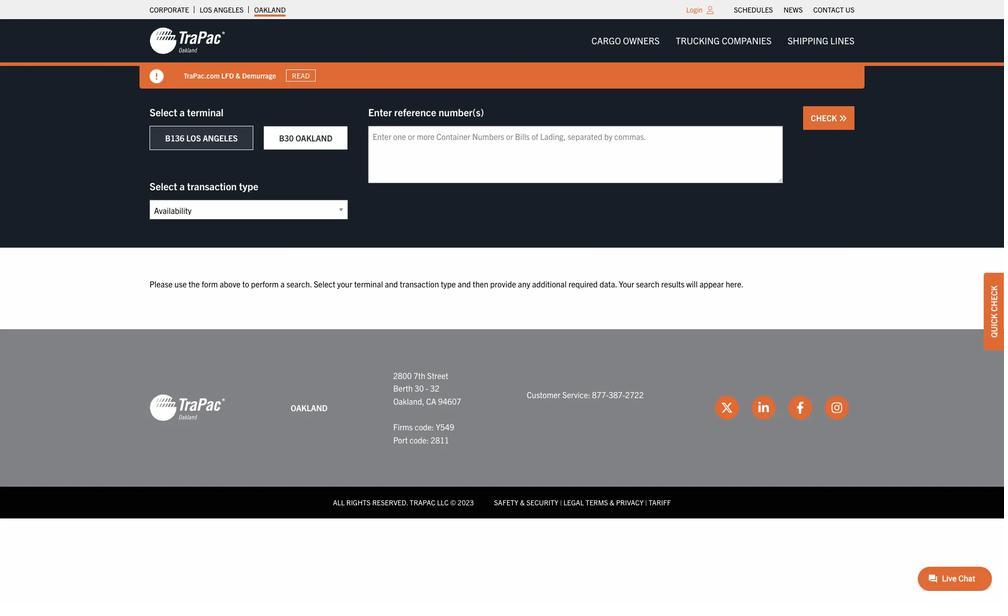 Task type: locate. For each thing, give the bounding box(es) containing it.
7th
[[414, 371, 426, 381]]

0 horizontal spatial type
[[239, 180, 259, 192]]

1 horizontal spatial type
[[441, 279, 456, 289]]

0 horizontal spatial terminal
[[187, 106, 224, 118]]

1 vertical spatial transaction
[[400, 279, 439, 289]]

select a transaction type
[[150, 180, 259, 192]]

los right b136
[[186, 133, 201, 143]]

reference
[[394, 106, 436, 118]]

angeles
[[214, 5, 244, 14], [203, 133, 238, 143]]

cargo owners
[[592, 35, 660, 46]]

2 vertical spatial select
[[314, 279, 336, 289]]

1 vertical spatial menu bar
[[584, 31, 863, 51]]

firms
[[393, 422, 413, 432]]

1 | from the left
[[560, 498, 562, 507]]

cargo owners link
[[584, 31, 668, 51]]

terminal up b136 los angeles
[[187, 106, 224, 118]]

angeles down select a terminal
[[203, 133, 238, 143]]

read link
[[287, 69, 316, 82]]

llc
[[437, 498, 449, 507]]

oakland
[[254, 5, 286, 14], [296, 133, 333, 143], [291, 403, 328, 413]]

0 vertical spatial a
[[180, 106, 185, 118]]

0 vertical spatial oakland
[[254, 5, 286, 14]]

877-
[[592, 390, 609, 400]]

banner
[[0, 19, 1005, 89]]

data.
[[600, 279, 617, 289]]

1 horizontal spatial |
[[646, 498, 647, 507]]

1 horizontal spatial check
[[990, 286, 1000, 312]]

0 vertical spatial los
[[200, 5, 212, 14]]

menu bar
[[729, 3, 860, 17], [584, 31, 863, 51]]

the
[[189, 279, 200, 289]]

reserved.
[[372, 498, 408, 507]]

& right terms
[[610, 498, 615, 507]]

trapac
[[410, 498, 436, 507]]

transaction
[[187, 180, 237, 192], [400, 279, 439, 289]]

0 vertical spatial menu bar
[[729, 3, 860, 17]]

0 vertical spatial transaction
[[187, 180, 237, 192]]

2811
[[431, 435, 449, 445]]

1 vertical spatial a
[[180, 180, 185, 192]]

0 horizontal spatial and
[[385, 279, 398, 289]]

Enter reference number(s) text field
[[368, 126, 784, 183]]

0 vertical spatial check
[[811, 113, 839, 123]]

to
[[242, 279, 249, 289]]

1 horizontal spatial terminal
[[354, 279, 383, 289]]

code: up 2811
[[415, 422, 434, 432]]

| left 'legal'
[[560, 498, 562, 507]]

news
[[784, 5, 803, 14]]

additional
[[532, 279, 567, 289]]

terminal right the your on the top left of page
[[354, 279, 383, 289]]

2800
[[393, 371, 412, 381]]

1 oakland image from the top
[[150, 27, 225, 55]]

1 vertical spatial oakland image
[[150, 394, 225, 422]]

safety & security link
[[494, 498, 559, 507]]

select left the your on the top left of page
[[314, 279, 336, 289]]

| left tariff link
[[646, 498, 647, 507]]

shipping lines link
[[780, 31, 863, 51]]

oakland image inside footer
[[150, 394, 225, 422]]

and left then
[[458, 279, 471, 289]]

privacy
[[616, 498, 644, 507]]

|
[[560, 498, 562, 507], [646, 498, 647, 507]]

read
[[292, 71, 310, 80]]

1 vertical spatial terminal
[[354, 279, 383, 289]]

0 vertical spatial oakland image
[[150, 27, 225, 55]]

code:
[[415, 422, 434, 432], [410, 435, 429, 445]]

your
[[337, 279, 353, 289]]

owners
[[623, 35, 660, 46]]

street
[[427, 371, 449, 381]]

menu bar up the shipping
[[729, 3, 860, 17]]

& right "safety"
[[520, 498, 525, 507]]

code: right port
[[410, 435, 429, 445]]

then
[[473, 279, 489, 289]]

customer service: 877-387-2722
[[527, 390, 644, 400]]

0 vertical spatial select
[[150, 106, 177, 118]]

2 vertical spatial a
[[281, 279, 285, 289]]

1 vertical spatial select
[[150, 180, 177, 192]]

menu bar down light icon
[[584, 31, 863, 51]]

select up b136
[[150, 106, 177, 118]]

please
[[150, 279, 173, 289]]

security
[[527, 498, 559, 507]]

trapac.com lfd & demurrage
[[184, 71, 277, 80]]

oakland link
[[254, 3, 286, 17]]

2 oakland image from the top
[[150, 394, 225, 422]]

a
[[180, 106, 185, 118], [180, 180, 185, 192], [281, 279, 285, 289]]

cargo
[[592, 35, 621, 46]]

0 vertical spatial angeles
[[214, 5, 244, 14]]

enter reference number(s)
[[368, 106, 484, 118]]

and
[[385, 279, 398, 289], [458, 279, 471, 289]]

search.
[[287, 279, 312, 289]]

terminal
[[187, 106, 224, 118], [354, 279, 383, 289]]

b136
[[165, 133, 185, 143]]

los
[[200, 5, 212, 14], [186, 133, 201, 143]]

enter
[[368, 106, 392, 118]]

1 horizontal spatial transaction
[[400, 279, 439, 289]]

0 horizontal spatial check
[[811, 113, 839, 123]]

& right the lfd
[[236, 71, 241, 80]]

login
[[687, 5, 703, 14]]

customer
[[527, 390, 561, 400]]

a left search.
[[281, 279, 285, 289]]

banner containing cargo owners
[[0, 19, 1005, 89]]

select down b136
[[150, 180, 177, 192]]

oakland image for banner containing cargo owners
[[150, 27, 225, 55]]

oakland image
[[150, 27, 225, 55], [150, 394, 225, 422]]

select inside please use the form above to perform a search. select your terminal and transaction type and then provide any additional required data. your search results will appear here. quick check
[[314, 279, 336, 289]]

2722
[[626, 390, 644, 400]]

legal terms & privacy link
[[564, 498, 644, 507]]

los right corporate
[[200, 5, 212, 14]]

trucking companies link
[[668, 31, 780, 51]]

0 horizontal spatial |
[[560, 498, 562, 507]]

387-
[[609, 390, 626, 400]]

los angeles
[[200, 5, 244, 14]]

& inside banner
[[236, 71, 241, 80]]

demurrage
[[242, 71, 277, 80]]

1 vertical spatial type
[[441, 279, 456, 289]]

menu bar containing schedules
[[729, 3, 860, 17]]

angeles left oakland link
[[214, 5, 244, 14]]

2800 7th street berth 30 - 32 oakland, ca 94607
[[393, 371, 462, 406]]

0 horizontal spatial &
[[236, 71, 241, 80]]

2 | from the left
[[646, 498, 647, 507]]

and right the your on the top left of page
[[385, 279, 398, 289]]

footer
[[0, 329, 1005, 519]]

any
[[518, 279, 531, 289]]

1 vertical spatial code:
[[410, 435, 429, 445]]

oakland image for footer at the bottom of the page containing 2800 7th street
[[150, 394, 225, 422]]

a up b136
[[180, 106, 185, 118]]

select
[[150, 106, 177, 118], [150, 180, 177, 192], [314, 279, 336, 289]]

1 vertical spatial oakland
[[296, 133, 333, 143]]

1 horizontal spatial and
[[458, 279, 471, 289]]

use
[[175, 279, 187, 289]]

1 vertical spatial check
[[990, 286, 1000, 312]]

los angeles link
[[200, 3, 244, 17]]

above
[[220, 279, 241, 289]]

2 and from the left
[[458, 279, 471, 289]]

a down b136
[[180, 180, 185, 192]]

select for select a terminal
[[150, 106, 177, 118]]



Task type: vqa. For each thing, say whether or not it's contained in the screenshot.
Read
yes



Task type: describe. For each thing, give the bounding box(es) containing it.
transaction inside please use the form above to perform a search. select your terminal and transaction type and then provide any additional required data. your search results will appear here. quick check
[[400, 279, 439, 289]]

solid image
[[150, 70, 164, 84]]

berth
[[393, 384, 413, 394]]

shipping lines
[[788, 35, 855, 46]]

schedules
[[734, 5, 773, 14]]

port
[[393, 435, 408, 445]]

a for transaction
[[180, 180, 185, 192]]

terminal inside please use the form above to perform a search. select your terminal and transaction type and then provide any additional required data. your search results will appear here. quick check
[[354, 279, 383, 289]]

shipping
[[788, 35, 829, 46]]

94607
[[438, 396, 462, 406]]

required
[[569, 279, 598, 289]]

1 and from the left
[[385, 279, 398, 289]]

contact us
[[814, 5, 855, 14]]

solid image
[[839, 114, 847, 122]]

a inside please use the form above to perform a search. select your terminal and transaction type and then provide any additional required data. your search results will appear here. quick check
[[281, 279, 285, 289]]

will
[[687, 279, 698, 289]]

provide
[[491, 279, 516, 289]]

number(s)
[[439, 106, 484, 118]]

trucking companies
[[676, 35, 772, 46]]

b30 oakland
[[279, 133, 333, 143]]

form
[[202, 279, 218, 289]]

contact
[[814, 5, 844, 14]]

select for select a transaction type
[[150, 180, 177, 192]]

schedules link
[[734, 3, 773, 17]]

terms
[[586, 498, 608, 507]]

type inside please use the form above to perform a search. select your terminal and transaction type and then provide any additional required data. your search results will appear here. quick check
[[441, 279, 456, 289]]

perform
[[251, 279, 279, 289]]

0 vertical spatial type
[[239, 180, 259, 192]]

2 horizontal spatial &
[[610, 498, 615, 507]]

tariff
[[649, 498, 671, 507]]

oakland,
[[393, 396, 425, 406]]

32
[[430, 384, 440, 394]]

select a terminal
[[150, 106, 224, 118]]

companies
[[722, 35, 772, 46]]

legal
[[564, 498, 584, 507]]

0 vertical spatial terminal
[[187, 106, 224, 118]]

rights
[[347, 498, 371, 507]]

login link
[[687, 5, 703, 14]]

here.
[[726, 279, 744, 289]]

search
[[636, 279, 660, 289]]

results
[[662, 279, 685, 289]]

footer containing 2800 7th street
[[0, 329, 1005, 519]]

b30
[[279, 133, 294, 143]]

menu bar containing cargo owners
[[584, 31, 863, 51]]

trucking
[[676, 35, 720, 46]]

light image
[[707, 6, 714, 14]]

contact us link
[[814, 3, 855, 17]]

appear
[[700, 279, 724, 289]]

safety & security | legal terms & privacy | tariff
[[494, 498, 671, 507]]

b136 los angeles
[[165, 133, 238, 143]]

1 vertical spatial angeles
[[203, 133, 238, 143]]

quick
[[990, 314, 1000, 338]]

firms code:  y549 port code:  2811
[[393, 422, 454, 445]]

tariff link
[[649, 498, 671, 507]]

a for terminal
[[180, 106, 185, 118]]

-
[[426, 384, 429, 394]]

news link
[[784, 3, 803, 17]]

30
[[415, 384, 424, 394]]

2 vertical spatial oakland
[[291, 403, 328, 413]]

all rights reserved. trapac llc © 2023
[[333, 498, 474, 507]]

quick check link
[[984, 273, 1005, 351]]

check button
[[804, 106, 855, 130]]

corporate link
[[150, 3, 189, 17]]

y549
[[436, 422, 454, 432]]

trapac.com
[[184, 71, 220, 80]]

0 vertical spatial code:
[[415, 422, 434, 432]]

us
[[846, 5, 855, 14]]

lines
[[831, 35, 855, 46]]

all
[[333, 498, 345, 507]]

1 vertical spatial los
[[186, 133, 201, 143]]

corporate
[[150, 5, 189, 14]]

1 horizontal spatial &
[[520, 498, 525, 507]]

ca
[[426, 396, 437, 406]]

2023
[[458, 498, 474, 507]]

service:
[[563, 390, 591, 400]]

safety
[[494, 498, 519, 507]]

©
[[451, 498, 456, 507]]

check inside please use the form above to perform a search. select your terminal and transaction type and then provide any additional required data. your search results will appear here. quick check
[[990, 286, 1000, 312]]

0 horizontal spatial transaction
[[187, 180, 237, 192]]

lfd
[[222, 71, 234, 80]]

check inside check button
[[811, 113, 839, 123]]

your
[[619, 279, 635, 289]]



